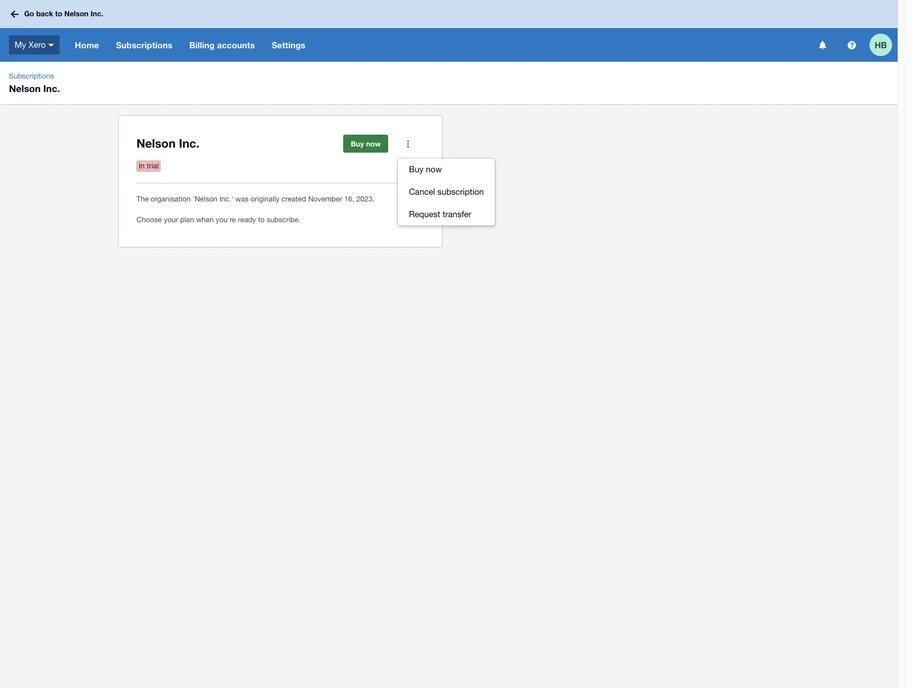 Task type: locate. For each thing, give the bounding box(es) containing it.
0 horizontal spatial now
[[366, 139, 381, 148]]

inc.
[[91, 9, 103, 18], [43, 83, 60, 94], [179, 137, 199, 151]]

in trial
[[139, 162, 159, 170]]

0 horizontal spatial inc.
[[43, 83, 60, 94]]

my xero button
[[0, 28, 66, 62]]

buy now
[[351, 139, 381, 148], [409, 165, 442, 174]]

0 horizontal spatial to
[[55, 9, 62, 18]]

choose
[[137, 216, 162, 224]]

.
[[373, 195, 375, 203]]

request transfer
[[409, 210, 471, 219]]

1 horizontal spatial to
[[258, 216, 265, 224]]

subscriptions
[[116, 40, 172, 50], [9, 72, 54, 80]]

navigation containing home
[[66, 28, 811, 62]]

0 horizontal spatial buy now
[[351, 139, 381, 148]]

buy
[[351, 139, 364, 148], [409, 165, 424, 174]]

0 vertical spatial nelson
[[64, 9, 89, 18]]

nelson down my
[[9, 83, 41, 94]]

subscriptions link
[[108, 28, 181, 62], [4, 71, 58, 82]]

home
[[75, 40, 99, 50]]

0 vertical spatial to
[[55, 9, 62, 18]]

nelson up trial on the top left
[[137, 137, 176, 151]]

1 vertical spatial buy
[[409, 165, 424, 174]]

go back to nelson inc.
[[24, 9, 103, 18]]

1 vertical spatial now
[[426, 165, 442, 174]]

accounts
[[217, 40, 255, 50]]

1 vertical spatial inc.
[[43, 83, 60, 94]]

svg image
[[848, 41, 856, 49], [48, 44, 54, 46]]

to
[[55, 9, 62, 18], [258, 216, 265, 224]]

group
[[398, 158, 495, 226]]

1 vertical spatial svg image
[[819, 41, 826, 49]]

nelson
[[64, 9, 89, 18], [9, 83, 41, 94], [137, 137, 176, 151]]

subscriptions inside the subscriptions nelson inc.
[[9, 72, 54, 80]]

navigation
[[66, 28, 811, 62]]

subscriptions inside navigation
[[116, 40, 172, 50]]

billing accounts link
[[181, 28, 263, 62]]

you're
[[216, 216, 236, 224]]

my
[[15, 40, 26, 49]]

request transfer link
[[398, 203, 495, 226]]

1 horizontal spatial buy now link
[[398, 158, 495, 181]]

2 vertical spatial nelson
[[137, 137, 176, 151]]

svg image right xero
[[48, 44, 54, 46]]

settings button
[[263, 28, 314, 62]]

to right 'back'
[[55, 9, 62, 18]]

1 vertical spatial subscriptions link
[[4, 71, 58, 82]]

inc.'
[[220, 195, 233, 203]]

1 vertical spatial subscriptions
[[9, 72, 54, 80]]

1 horizontal spatial svg image
[[848, 41, 856, 49]]

to right ready
[[258, 216, 265, 224]]

settings
[[272, 40, 306, 50]]

0 horizontal spatial subscriptions
[[9, 72, 54, 80]]

svg image left hb
[[848, 41, 856, 49]]

buy up cancel
[[409, 165, 424, 174]]

svg image
[[11, 10, 19, 18], [819, 41, 826, 49]]

0 horizontal spatial buy
[[351, 139, 364, 148]]

0 vertical spatial buy now
[[351, 139, 381, 148]]

inc. inside the subscriptions nelson inc.
[[43, 83, 60, 94]]

buy now link up cancel subscription
[[398, 158, 495, 181]]

1 horizontal spatial subscriptions
[[116, 40, 172, 50]]

1 horizontal spatial now
[[426, 165, 442, 174]]

xero
[[29, 40, 46, 49]]

1 horizontal spatial nelson
[[64, 9, 89, 18]]

0 vertical spatial subscriptions link
[[108, 28, 181, 62]]

cancel subscription
[[409, 187, 484, 197]]

subscriptions for subscriptions nelson inc.
[[9, 72, 54, 80]]

1 vertical spatial buy now
[[409, 165, 442, 174]]

0 vertical spatial svg image
[[11, 10, 19, 18]]

0 vertical spatial subscriptions
[[116, 40, 172, 50]]

0 horizontal spatial svg image
[[11, 10, 19, 18]]

svg image inside go back to nelson inc. link
[[11, 10, 19, 18]]

the organisation 'nelson inc.' was originally created november 16, 2023 .
[[137, 195, 375, 203]]

0 horizontal spatial nelson
[[9, 83, 41, 94]]

now left more row options image in the top left of the page
[[366, 139, 381, 148]]

my xero
[[15, 40, 46, 49]]

0 horizontal spatial svg image
[[48, 44, 54, 46]]

now up cancel
[[426, 165, 442, 174]]

november
[[308, 195, 342, 203]]

nelson inside the subscriptions nelson inc.
[[9, 83, 41, 94]]

cancel
[[409, 187, 435, 197]]

banner containing hb
[[0, 0, 898, 62]]

trial
[[147, 162, 159, 170]]

0 vertical spatial buy now link
[[344, 135, 388, 153]]

2 horizontal spatial inc.
[[179, 137, 199, 151]]

subscriptions nelson inc.
[[9, 72, 60, 94]]

1 horizontal spatial inc.
[[91, 9, 103, 18]]

1 vertical spatial nelson
[[9, 83, 41, 94]]

0 vertical spatial inc.
[[91, 9, 103, 18]]

buy now up cancel
[[409, 165, 442, 174]]

transfer
[[443, 210, 471, 219]]

1 horizontal spatial svg image
[[819, 41, 826, 49]]

when
[[196, 216, 214, 224]]

buy now link left more row options image in the top left of the page
[[344, 135, 388, 153]]

'nelson
[[193, 195, 217, 203]]

request
[[409, 210, 440, 219]]

organisation
[[151, 195, 191, 203]]

subscribe.
[[267, 216, 301, 224]]

was
[[235, 195, 249, 203]]

buy left more row options image in the top left of the page
[[351, 139, 364, 148]]

1 horizontal spatial buy
[[409, 165, 424, 174]]

now
[[366, 139, 381, 148], [426, 165, 442, 174]]

2 vertical spatial inc.
[[179, 137, 199, 151]]

buy now link
[[344, 135, 388, 153], [398, 158, 495, 181]]

buy now left more row options image in the top left of the page
[[351, 139, 381, 148]]

nelson right 'back'
[[64, 9, 89, 18]]

banner
[[0, 0, 898, 62]]



Task type: vqa. For each thing, say whether or not it's contained in the screenshot.
'Subscriptions Red'
no



Task type: describe. For each thing, give the bounding box(es) containing it.
hb
[[875, 40, 887, 50]]

more row options image
[[397, 133, 420, 155]]

1 vertical spatial buy now link
[[398, 158, 495, 181]]

group containing buy now
[[398, 158, 495, 226]]

your
[[164, 216, 178, 224]]

hb button
[[870, 28, 898, 62]]

1 horizontal spatial buy now
[[409, 165, 442, 174]]

back
[[36, 9, 53, 18]]

plan
[[180, 216, 194, 224]]

go
[[24, 9, 34, 18]]

0 horizontal spatial subscriptions link
[[4, 71, 58, 82]]

0 vertical spatial now
[[366, 139, 381, 148]]

0 horizontal spatial buy now link
[[344, 135, 388, 153]]

the
[[137, 195, 149, 203]]

nelson inc.
[[137, 137, 199, 151]]

2023
[[356, 195, 373, 203]]

2 horizontal spatial nelson
[[137, 137, 176, 151]]

originally
[[251, 195, 280, 203]]

billing accounts
[[189, 40, 255, 50]]

subscription
[[438, 187, 484, 197]]

cancel subscription button
[[398, 181, 495, 203]]

0 vertical spatial buy
[[351, 139, 364, 148]]

home link
[[66, 28, 108, 62]]

billing
[[189, 40, 215, 50]]

buy inside group
[[409, 165, 424, 174]]

1 vertical spatial to
[[258, 216, 265, 224]]

choose your plan when you're ready to subscribe.
[[137, 216, 301, 224]]

svg image inside my xero popup button
[[48, 44, 54, 46]]

go back to nelson inc. link
[[7, 4, 110, 24]]

16,
[[344, 195, 354, 203]]

created
[[282, 195, 306, 203]]

now inside group
[[426, 165, 442, 174]]

subscriptions for subscriptions
[[116, 40, 172, 50]]

ready
[[238, 216, 256, 224]]

in
[[139, 162, 145, 170]]

1 horizontal spatial subscriptions link
[[108, 28, 181, 62]]



